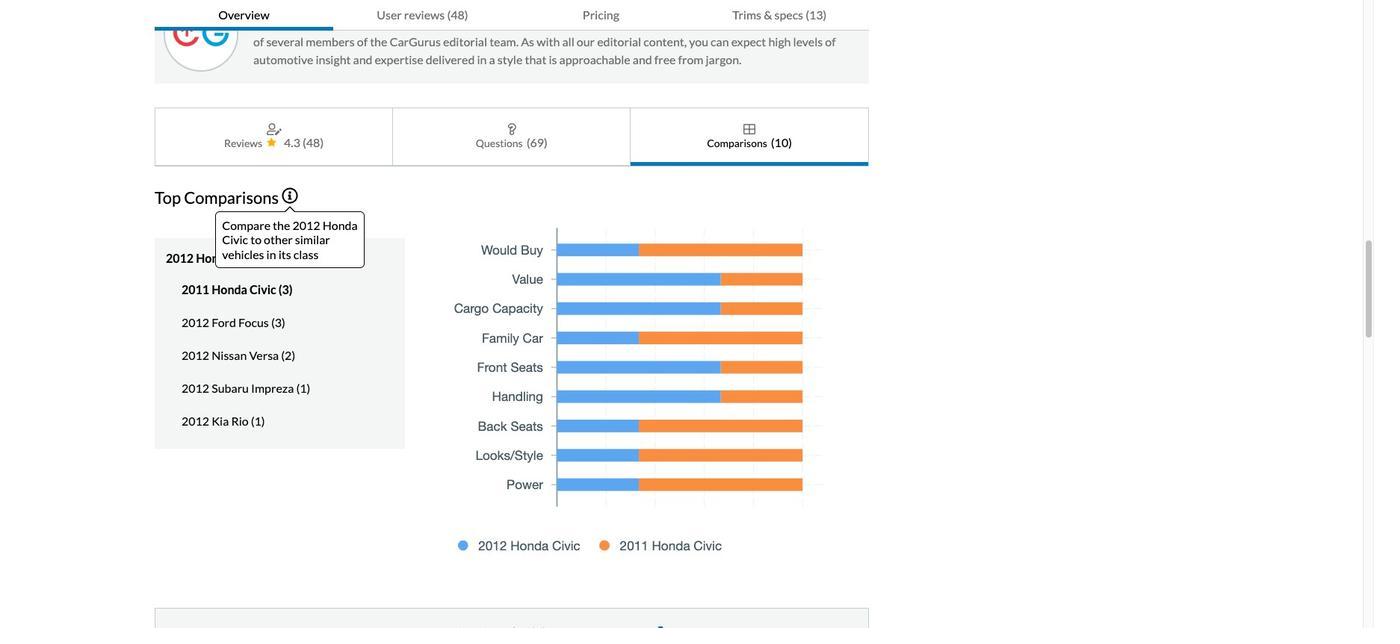 Task type: vqa. For each thing, say whether or not it's contained in the screenshot.
2nd Will from the top of the page
no



Task type: locate. For each thing, give the bounding box(es) containing it.
and
[[353, 52, 373, 67], [633, 52, 653, 67]]

(48) left where
[[447, 7, 468, 22]]

from
[[715, 16, 740, 31], [679, 52, 704, 67]]

civic down vs:
[[250, 283, 276, 297]]

2 horizontal spatial the
[[742, 16, 760, 31]]

4.3
[[284, 135, 301, 150]]

members
[[306, 34, 355, 49]]

(69)
[[527, 135, 548, 150]]

(48) right 4.3 in the top of the page
[[303, 135, 324, 150]]

0 vertical spatial (48)
[[447, 7, 468, 22]]

1 horizontal spatial of
[[357, 34, 368, 49]]

from up can
[[715, 16, 740, 31]]

honda up 2011
[[196, 251, 232, 265]]

1 vertical spatial (3)
[[271, 316, 285, 330]]

1 vertical spatial (48)
[[303, 135, 324, 150]]

0 horizontal spatial the
[[273, 219, 290, 233]]

you
[[690, 34, 709, 49]]

trims
[[733, 7, 762, 22]]

(3) right focus
[[271, 316, 285, 330]]

versa
[[249, 348, 279, 363]]

(1) for 2012 kia rio (1)
[[251, 414, 265, 428]]

0 vertical spatial our
[[613, 16, 631, 31]]

in inside compare the 2012 honda civic to other similar vehicles in its class
[[267, 247, 276, 261]]

questions (69)
[[476, 135, 548, 150]]

subaru
[[212, 381, 249, 396]]

1 vertical spatial in
[[267, 247, 276, 261]]

2 vertical spatial civic
[[250, 283, 276, 297]]

impreza
[[251, 381, 294, 396]]

that
[[525, 52, 547, 67]]

compare the 2012 honda civic to other similar vehicles in its class tooltip
[[216, 212, 365, 268]]

2 of from the left
[[357, 34, 368, 49]]

its
[[279, 247, 291, 261]]

1 vertical spatial our
[[577, 34, 595, 49]]

2012 left ford
[[182, 316, 209, 330]]

0 horizontal spatial in
[[267, 247, 276, 261]]

0 horizontal spatial from
[[679, 52, 704, 67]]

the
[[742, 16, 760, 31], [370, 34, 388, 49], [273, 219, 290, 233]]

we
[[287, 16, 302, 31]]

our
[[613, 16, 631, 31], [577, 34, 595, 49]]

1 vertical spatial comparisons
[[184, 188, 279, 208]]

compare the 2012 honda civic to other similar vehicles in its class
[[222, 219, 358, 261]]

(1) right "impreza"
[[296, 381, 310, 396]]

reviews
[[224, 136, 262, 149]]

2 horizontal spatial of
[[826, 34, 836, 49]]

bylines
[[432, 16, 469, 31]]

1 horizontal spatial editorial
[[597, 34, 642, 49]]

2 and from the left
[[633, 52, 653, 67]]

1 tab list from the top
[[155, 0, 869, 31]]

2012 left nissan
[[182, 348, 209, 363]]

(48) inside tab
[[447, 7, 468, 22]]

reviews
[[404, 7, 445, 22]]

civic for (3)
[[250, 283, 276, 297]]

the up other
[[273, 219, 290, 233]]

comparisons up 'compare'
[[184, 188, 279, 208]]

0 horizontal spatial our
[[577, 34, 595, 49]]

top comparisons
[[155, 188, 279, 208]]

2 tab list from the top
[[155, 108, 869, 167]]

0 horizontal spatial (1)
[[251, 414, 265, 428]]

the up expect
[[742, 16, 760, 31]]

editorial up delivered
[[443, 34, 488, 49]]

1 of from the left
[[253, 34, 264, 49]]

0 horizontal spatial and
[[353, 52, 373, 67]]

civic inside compare the 2012 honda civic to other similar vehicles in its class
[[222, 233, 248, 247]]

(3) down its
[[279, 283, 293, 297]]

of down while on the left of page
[[253, 34, 264, 49]]

honda down 2012 honda civic vs:
[[212, 283, 247, 297]]

civic down to
[[234, 251, 261, 265]]

1 horizontal spatial (48)
[[447, 7, 468, 22]]

in
[[477, 52, 487, 67], [267, 247, 276, 261]]

honda
[[323, 219, 358, 233], [196, 251, 232, 265], [212, 283, 247, 297]]

automotive
[[253, 52, 314, 67]]

of down specific
[[357, 34, 368, 49]]

honda up similar at the top left of page
[[323, 219, 358, 233]]

reviews count element
[[303, 134, 324, 152]]

1 vertical spatial honda
[[196, 251, 232, 265]]

2 vertical spatial the
[[273, 219, 290, 233]]

trims & specs (13)
[[733, 7, 827, 22]]

while we highlight specific author bylines where possible, sometimes our content results from the combined efforts of several members of the cargurus editorial team. as with all our editorial content, you can expect high levels of automotive insight and expertise delivered in a style that is approachable and free from jargon.
[[253, 16, 851, 67]]

(1)
[[296, 381, 310, 396], [251, 414, 265, 428]]

2012 left subaru
[[182, 381, 209, 396]]

2011
[[182, 283, 209, 297]]

2012 for 2012 subaru impreza (1)
[[182, 381, 209, 396]]

1 horizontal spatial the
[[370, 34, 388, 49]]

1 editorial from the left
[[443, 34, 488, 49]]

from down you
[[679, 52, 704, 67]]

0 vertical spatial tab list
[[155, 0, 869, 31]]

2 vertical spatial honda
[[212, 283, 247, 297]]

questions count element
[[527, 134, 548, 152]]

0 vertical spatial honda
[[323, 219, 358, 233]]

2012 nissan versa (2)
[[182, 348, 295, 363]]

class
[[294, 247, 319, 261]]

and right insight
[[353, 52, 373, 67]]

0 vertical spatial comparisons
[[707, 136, 768, 149]]

content,
[[644, 34, 687, 49]]

comparisons
[[707, 136, 768, 149], [184, 188, 279, 208]]

of
[[253, 34, 264, 49], [357, 34, 368, 49], [826, 34, 836, 49]]

comparisons (10)
[[707, 135, 792, 150]]

2012 up 2011
[[166, 251, 194, 265]]

expect
[[732, 34, 767, 49]]

2012 honda civic vs:
[[166, 251, 277, 265]]

2012 ford focus (3)
[[182, 316, 285, 330]]

2012 up similar at the top left of page
[[293, 219, 320, 233]]

pricing
[[583, 7, 620, 22]]

2012
[[293, 219, 320, 233], [166, 251, 194, 265], [182, 316, 209, 330], [182, 348, 209, 363], [182, 381, 209, 396], [182, 414, 209, 428]]

vs:
[[263, 251, 277, 265]]

civic up vehicles
[[222, 233, 248, 247]]

editorial
[[443, 34, 488, 49], [597, 34, 642, 49]]

1 horizontal spatial from
[[715, 16, 740, 31]]

with
[[537, 34, 560, 49]]

editorial up approachable on the left of the page
[[597, 34, 642, 49]]

questions
[[476, 136, 523, 149]]

user reviews (48) tab
[[333, 0, 512, 31]]

(3)
[[279, 283, 293, 297], [271, 316, 285, 330]]

high
[[769, 34, 791, 49]]

0 vertical spatial in
[[477, 52, 487, 67]]

pricing tab
[[512, 0, 691, 31]]

(1) for 2012 subaru impreza (1)
[[296, 381, 310, 396]]

1 horizontal spatial (1)
[[296, 381, 310, 396]]

comparisons down th large image at the right of the page
[[707, 136, 768, 149]]

and left free
[[633, 52, 653, 67]]

external link image
[[651, 627, 663, 629]]

civic
[[222, 233, 248, 247], [234, 251, 261, 265], [250, 283, 276, 297]]

efforts
[[816, 16, 851, 31]]

0 horizontal spatial of
[[253, 34, 264, 49]]

nissan
[[212, 348, 247, 363]]

tab list
[[155, 0, 869, 31], [155, 108, 869, 167]]

0 vertical spatial (1)
[[296, 381, 310, 396]]

4.3 (48)
[[284, 135, 324, 150]]

(48)
[[447, 7, 468, 22], [303, 135, 324, 150]]

(13)
[[806, 7, 827, 22]]

specs
[[775, 7, 804, 22]]

while
[[253, 16, 285, 31]]

1 horizontal spatial comparisons
[[707, 136, 768, 149]]

comparisons count element
[[771, 134, 792, 152]]

2012 for 2012 honda civic vs:
[[166, 251, 194, 265]]

delivered
[[426, 52, 475, 67]]

3 of from the left
[[826, 34, 836, 49]]

sometimes
[[554, 16, 611, 31]]

0 horizontal spatial editorial
[[443, 34, 488, 49]]

0 vertical spatial civic
[[222, 233, 248, 247]]

free
[[655, 52, 676, 67]]

overview tab
[[155, 0, 333, 31]]

0 horizontal spatial comparisons
[[184, 188, 279, 208]]

cargurus cg logo image
[[164, 0, 239, 72]]

(3) for 2012 ford focus (3)
[[271, 316, 285, 330]]

in left its
[[267, 247, 276, 261]]

approachable
[[560, 52, 631, 67]]

1 horizontal spatial and
[[633, 52, 653, 67]]

1 vertical spatial civic
[[234, 251, 261, 265]]

the down specific
[[370, 34, 388, 49]]

2012 for 2012 ford focus (3)
[[182, 316, 209, 330]]

overview
[[218, 7, 270, 22]]

(1) right rio
[[251, 414, 265, 428]]

in left a
[[477, 52, 487, 67]]

our right the all
[[577, 34, 595, 49]]

honda inside compare the 2012 honda civic to other similar vehicles in its class
[[323, 219, 358, 233]]

&
[[764, 7, 773, 22]]

1 vertical spatial tab list
[[155, 108, 869, 167]]

(2)
[[281, 348, 295, 363]]

0 horizontal spatial (48)
[[303, 135, 324, 150]]

specific
[[353, 16, 392, 31]]

1 vertical spatial (1)
[[251, 414, 265, 428]]

highlight
[[305, 16, 351, 31]]

2012 left kia
[[182, 414, 209, 428]]

our left content
[[613, 16, 631, 31]]

1 horizontal spatial in
[[477, 52, 487, 67]]

style
[[498, 52, 523, 67]]

info circle image
[[282, 188, 299, 204]]

of down efforts
[[826, 34, 836, 49]]

0 vertical spatial (3)
[[279, 283, 293, 297]]

0 vertical spatial the
[[742, 16, 760, 31]]



Task type: describe. For each thing, give the bounding box(es) containing it.
1 and from the left
[[353, 52, 373, 67]]

2012 subaru impreza (1)
[[182, 381, 310, 396]]

several
[[266, 34, 304, 49]]

(10)
[[771, 135, 792, 150]]

1 vertical spatial from
[[679, 52, 704, 67]]

th large image
[[744, 123, 756, 135]]

user edit image
[[267, 123, 282, 135]]

2 editorial from the left
[[597, 34, 642, 49]]

compare
[[222, 219, 271, 233]]

jargon.
[[706, 52, 742, 67]]

2012 inside compare the 2012 honda civic to other similar vehicles in its class
[[293, 219, 320, 233]]

civic for vs:
[[234, 251, 261, 265]]

2011 honda civic (3)
[[182, 283, 293, 297]]

possible,
[[507, 16, 552, 31]]

content
[[634, 16, 674, 31]]

top
[[155, 188, 181, 208]]

team.
[[490, 34, 519, 49]]

a
[[489, 52, 495, 67]]

author
[[394, 16, 430, 31]]

0 vertical spatial from
[[715, 16, 740, 31]]

can
[[711, 34, 729, 49]]

in inside 'while we highlight specific author bylines where possible, sometimes our content results from the combined efforts of several members of the cargurus editorial team. as with all our editorial content, you can expect high levels of automotive insight and expertise delivered in a style that is approachable and free from jargon.'
[[477, 52, 487, 67]]

rio
[[231, 414, 249, 428]]

as
[[521, 34, 535, 49]]

where
[[471, 16, 504, 31]]

expertise
[[375, 52, 424, 67]]

kia
[[212, 414, 229, 428]]

other
[[264, 233, 293, 247]]

ford
[[212, 316, 236, 330]]

(3) for 2011 honda civic (3)
[[279, 283, 293, 297]]

comparisons inside comparisons (10)
[[707, 136, 768, 149]]

levels
[[794, 34, 823, 49]]

user
[[377, 7, 402, 22]]

trims & specs (13) tab
[[691, 0, 869, 31]]

honda for 2011 honda civic (3)
[[212, 283, 247, 297]]

similar
[[295, 233, 330, 247]]

tab list containing 4.3
[[155, 108, 869, 167]]

2012 for 2012 kia rio (1)
[[182, 414, 209, 428]]

tab list containing overview
[[155, 0, 869, 31]]

results
[[677, 16, 712, 31]]

focus
[[239, 316, 269, 330]]

to
[[251, 233, 262, 247]]

all
[[563, 34, 575, 49]]

insight
[[316, 52, 351, 67]]

2012 for 2012 nissan versa (2)
[[182, 348, 209, 363]]

2012 kia rio (1)
[[182, 414, 265, 428]]

honda for 2012 honda civic vs:
[[196, 251, 232, 265]]

cargurus
[[390, 34, 441, 49]]

user reviews (48)
[[377, 7, 468, 22]]

the inside compare the 2012 honda civic to other similar vehicles in its class
[[273, 219, 290, 233]]

vehicles
[[222, 247, 264, 261]]

combined
[[762, 16, 813, 31]]

1 vertical spatial the
[[370, 34, 388, 49]]

is
[[549, 52, 557, 67]]

1 horizontal spatial our
[[613, 16, 631, 31]]

question image
[[508, 123, 517, 135]]



